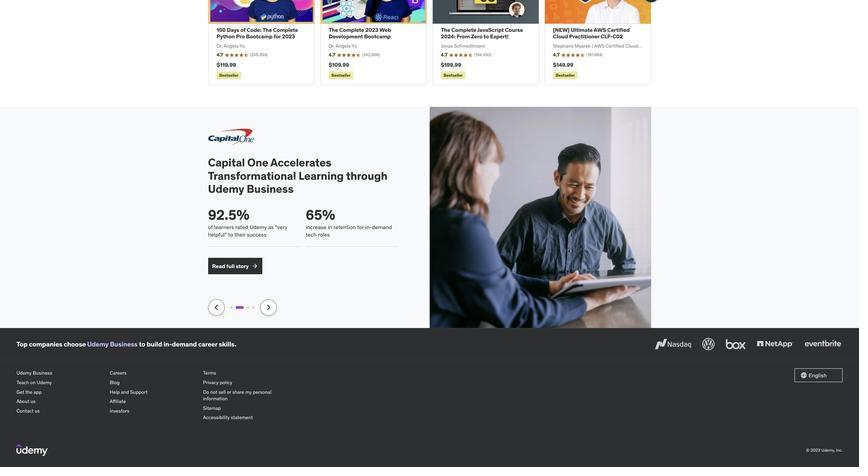 Task type: describe. For each thing, give the bounding box(es) containing it.
100 days of code: the complete python pro bootcamp for 2023 link
[[217, 26, 298, 40]]

help
[[110, 389, 120, 396]]

0 vertical spatial us
[[31, 399, 36, 405]]

on
[[30, 380, 36, 386]]

from
[[457, 33, 470, 40]]

learners
[[214, 224, 234, 231]]

and
[[121, 389, 129, 396]]

affiliate link
[[110, 398, 198, 407]]

through
[[346, 169, 387, 183]]

teach
[[16, 380, 29, 386]]

accelerates
[[270, 156, 331, 170]]

contact us link
[[16, 407, 104, 416]]

helpful"
[[208, 231, 227, 238]]

privacy policy link
[[203, 379, 291, 388]]

personal
[[253, 389, 271, 396]]

support
[[130, 389, 148, 396]]

not
[[210, 389, 217, 396]]

inc.
[[836, 448, 843, 453]]

success
[[247, 231, 267, 238]]

100 days of code: the complete python pro bootcamp for 2023
[[217, 26, 298, 40]]

course
[[505, 26, 523, 33]]

careers link
[[110, 369, 198, 379]]

get
[[16, 389, 24, 396]]

top companies choose udemy business to build in-demand career skills.
[[16, 341, 236, 349]]

do not sell or share my personal information button
[[203, 388, 291, 404]]

udemy,
[[821, 448, 835, 453]]

for inside 100 days of code: the complete python pro bootcamp for 2023
[[274, 33, 281, 40]]

2 horizontal spatial 2023
[[810, 448, 820, 453]]

the complete javascript course 2024: from zero to expert! link
[[441, 26, 523, 40]]

"very
[[275, 224, 287, 231]]

do
[[203, 389, 209, 396]]

in
[[328, 224, 332, 231]]

statement
[[231, 415, 253, 421]]

ultimate
[[571, 26, 593, 33]]

92.5% of learners rated udemy as "very helpful" to their success
[[208, 207, 287, 238]]

volkswagen image
[[701, 337, 716, 352]]

for inside 65% increase in retention for in-demand tech roles
[[357, 224, 364, 231]]

capital one image
[[208, 129, 254, 146]]

about us link
[[16, 398, 104, 407]]

build
[[147, 341, 162, 349]]

pro
[[236, 33, 245, 40]]

web
[[379, 26, 391, 33]]

the complete javascript course 2024: from zero to expert!
[[441, 26, 523, 40]]

terms
[[203, 370, 216, 377]]

0 horizontal spatial in-
[[164, 341, 172, 349]]

rated
[[235, 224, 248, 231]]

udemy image
[[16, 445, 48, 457]]

blog link
[[110, 379, 198, 388]]

0 horizontal spatial to
[[139, 341, 145, 349]]

complete for 2024:
[[451, 26, 476, 33]]

affiliate
[[110, 399, 126, 405]]

their
[[234, 231, 246, 238]]

demand inside 65% increase in retention for in-demand tech roles
[[372, 224, 392, 231]]

sitemap
[[203, 406, 221, 412]]

small image
[[800, 373, 807, 379]]

in- inside 65% increase in retention for in-demand tech roles
[[365, 224, 372, 231]]

1 vertical spatial demand
[[172, 341, 197, 349]]

top
[[16, 341, 28, 349]]

udemy business teach on udemy get the app about us contact us
[[16, 370, 52, 415]]

teach on udemy link
[[16, 379, 104, 388]]

the complete 2023 web development bootcamp
[[329, 26, 391, 40]]

udemy right choose
[[87, 341, 109, 349]]

sell
[[218, 389, 226, 396]]

box image
[[724, 337, 747, 352]]

english
[[809, 372, 827, 379]]

investors
[[110, 408, 129, 415]]

javascript
[[477, 26, 504, 33]]

careers
[[110, 370, 127, 377]]

help and support link
[[110, 388, 198, 398]]

capital
[[208, 156, 245, 170]]

clf-
[[601, 33, 613, 40]]

© 2023 udemy, inc.
[[806, 448, 843, 453]]

complete inside 100 days of code: the complete python pro bootcamp for 2023
[[273, 26, 298, 33]]

udemy right on
[[37, 380, 52, 386]]

read full story
[[212, 263, 249, 270]]

eventbrite image
[[803, 337, 843, 352]]

terms link
[[203, 369, 291, 379]]

to inside the complete javascript course 2024: from zero to expert!
[[484, 33, 489, 40]]

65%
[[306, 207, 335, 224]]

the for development
[[329, 26, 338, 33]]

skills.
[[219, 341, 236, 349]]

[new]
[[553, 26, 570, 33]]

one
[[247, 156, 268, 170]]

udemy inside 92.5% of learners rated udemy as "very helpful" to their success
[[250, 224, 267, 231]]

roles
[[318, 231, 330, 238]]

information
[[203, 396, 228, 402]]

0 vertical spatial udemy business link
[[87, 341, 138, 349]]

2023 inside 100 days of code: the complete python pro bootcamp for 2023
[[282, 33, 295, 40]]

2024:
[[441, 33, 455, 40]]

zero
[[471, 33, 482, 40]]

privacy
[[203, 380, 219, 386]]



Task type: vqa. For each thing, say whether or not it's contained in the screenshot.
statement
yes



Task type: locate. For each thing, give the bounding box(es) containing it.
0 horizontal spatial business
[[33, 370, 52, 377]]

learning
[[298, 169, 344, 183]]

retention
[[333, 224, 356, 231]]

2023 inside the complete 2023 web development bootcamp
[[365, 26, 378, 33]]

capital one accelerates transformational learning through udemy business
[[208, 156, 387, 196]]

cloud
[[553, 33, 568, 40]]

or
[[227, 389, 231, 396]]

1 vertical spatial business
[[110, 341, 138, 349]]

udemy business link
[[87, 341, 138, 349], [16, 369, 104, 379]]

as
[[268, 224, 274, 231]]

1 horizontal spatial to
[[228, 231, 233, 238]]

0 horizontal spatial demand
[[172, 341, 197, 349]]

1 horizontal spatial 2023
[[365, 26, 378, 33]]

2 vertical spatial business
[[33, 370, 52, 377]]

business down one
[[247, 182, 294, 196]]

business inside the udemy business teach on udemy get the app about us contact us
[[33, 370, 52, 377]]

for right the code:
[[274, 33, 281, 40]]

1 vertical spatial for
[[357, 224, 364, 231]]

2023
[[365, 26, 378, 33], [282, 33, 295, 40], [810, 448, 820, 453]]

of inside 100 days of code: the complete python pro bootcamp for 2023
[[240, 26, 246, 33]]

0 horizontal spatial of
[[208, 224, 213, 231]]

business inside capital one accelerates transformational learning through udemy business
[[247, 182, 294, 196]]

0 vertical spatial business
[[247, 182, 294, 196]]

©
[[806, 448, 809, 453]]

read
[[212, 263, 225, 270]]

udemy up success on the left of page
[[250, 224, 267, 231]]

0 horizontal spatial for
[[274, 33, 281, 40]]

expert!
[[490, 33, 509, 40]]

companies
[[29, 341, 62, 349]]

udemy business link up get the app 'link'
[[16, 369, 104, 379]]

to left their
[[228, 231, 233, 238]]

contact
[[16, 408, 34, 415]]

business up on
[[33, 370, 52, 377]]

in-
[[365, 224, 372, 231], [164, 341, 172, 349]]

the
[[25, 389, 32, 396]]

1 horizontal spatial of
[[240, 26, 246, 33]]

accessibility statement link
[[203, 414, 291, 423]]

2 vertical spatial to
[[139, 341, 145, 349]]

2 horizontal spatial to
[[484, 33, 489, 40]]

to inside 92.5% of learners rated udemy as "very helpful" to their success
[[228, 231, 233, 238]]

for
[[274, 33, 281, 40], [357, 224, 364, 231]]

1 vertical spatial us
[[35, 408, 40, 415]]

2 horizontal spatial business
[[247, 182, 294, 196]]

0 vertical spatial for
[[274, 33, 281, 40]]

[new] ultimate aws certified cloud practitioner clf-c02 link
[[553, 26, 630, 40]]

100
[[217, 26, 226, 33]]

nasdaq image
[[653, 337, 693, 352]]

0 vertical spatial demand
[[372, 224, 392, 231]]

for right retention
[[357, 224, 364, 231]]

udemy
[[208, 182, 244, 196], [250, 224, 267, 231], [87, 341, 109, 349], [16, 370, 32, 377], [37, 380, 52, 386]]

bootcamp
[[246, 33, 272, 40], [364, 33, 391, 40]]

app
[[34, 389, 42, 396]]

1 horizontal spatial in-
[[365, 224, 372, 231]]

the inside the complete 2023 web development bootcamp
[[329, 26, 338, 33]]

business
[[247, 182, 294, 196], [110, 341, 138, 349], [33, 370, 52, 377]]

full
[[226, 263, 235, 270]]

investors link
[[110, 407, 198, 416]]

choose
[[64, 341, 86, 349]]

increase
[[306, 224, 326, 231]]

my
[[245, 389, 252, 396]]

python
[[217, 33, 235, 40]]

about
[[16, 399, 29, 405]]

0 vertical spatial in-
[[365, 224, 372, 231]]

0 vertical spatial of
[[240, 26, 246, 33]]

1 vertical spatial to
[[228, 231, 233, 238]]

us right 'about' at the bottom
[[31, 399, 36, 405]]

small image
[[251, 263, 258, 270]]

days
[[227, 26, 239, 33]]

1 horizontal spatial business
[[110, 341, 138, 349]]

1 complete from the left
[[273, 26, 298, 33]]

[new] ultimate aws certified cloud practitioner clf-c02
[[553, 26, 630, 40]]

in- right build at left
[[164, 341, 172, 349]]

netapp image
[[755, 337, 795, 352]]

the complete 2023 web development bootcamp link
[[329, 26, 391, 40]]

accessibility
[[203, 415, 230, 421]]

the inside the complete javascript course 2024: from zero to expert!
[[441, 26, 450, 33]]

of up helpful"
[[208, 224, 213, 231]]

terms privacy policy do not sell or share my personal information sitemap accessibility statement
[[203, 370, 271, 421]]

92.5%
[[208, 207, 249, 224]]

us right contact
[[35, 408, 40, 415]]

next image
[[263, 303, 274, 314]]

aws
[[594, 26, 606, 33]]

0 horizontal spatial complete
[[273, 26, 298, 33]]

the for 2024:
[[441, 26, 450, 33]]

bootcamp right pro
[[246, 33, 272, 40]]

3 the from the left
[[441, 26, 450, 33]]

1 horizontal spatial complete
[[339, 26, 364, 33]]

2 the from the left
[[329, 26, 338, 33]]

3 complete from the left
[[451, 26, 476, 33]]

1 horizontal spatial for
[[357, 224, 364, 231]]

careers blog help and support affiliate investors
[[110, 370, 148, 415]]

2 bootcamp from the left
[[364, 33, 391, 40]]

udemy business link up careers
[[87, 341, 138, 349]]

of inside 92.5% of learners rated udemy as "very helpful" to their success
[[208, 224, 213, 231]]

1 horizontal spatial bootcamp
[[364, 33, 391, 40]]

1 vertical spatial udemy business link
[[16, 369, 104, 379]]

2 horizontal spatial complete
[[451, 26, 476, 33]]

65% increase in retention for in-demand tech roles
[[306, 207, 392, 238]]

practitioner
[[569, 33, 599, 40]]

1 horizontal spatial the
[[329, 26, 338, 33]]

to right zero
[[484, 33, 489, 40]]

bootcamp inside 100 days of code: the complete python pro bootcamp for 2023
[[246, 33, 272, 40]]

blog
[[110, 380, 120, 386]]

to left build at left
[[139, 341, 145, 349]]

of
[[240, 26, 246, 33], [208, 224, 213, 231]]

0 horizontal spatial the
[[262, 26, 272, 33]]

transformational
[[208, 169, 296, 183]]

2 complete from the left
[[339, 26, 364, 33]]

complete inside the complete 2023 web development bootcamp
[[339, 26, 364, 33]]

share
[[232, 389, 244, 396]]

1 bootcamp from the left
[[246, 33, 272, 40]]

get the app link
[[16, 388, 104, 398]]

udemy up 92.5%
[[208, 182, 244, 196]]

development
[[329, 33, 363, 40]]

c02
[[613, 33, 623, 40]]

udemy inside capital one accelerates transformational learning through udemy business
[[208, 182, 244, 196]]

1 the from the left
[[262, 26, 272, 33]]

bootcamp inside the complete 2023 web development bootcamp
[[364, 33, 391, 40]]

0 vertical spatial to
[[484, 33, 489, 40]]

us
[[31, 399, 36, 405], [35, 408, 40, 415]]

code:
[[247, 26, 262, 33]]

sitemap link
[[203, 404, 291, 414]]

2 horizontal spatial the
[[441, 26, 450, 33]]

policy
[[220, 380, 232, 386]]

complete for development
[[339, 26, 364, 33]]

read full story link
[[208, 258, 262, 275]]

the inside 100 days of code: the complete python pro bootcamp for 2023
[[262, 26, 272, 33]]

0 horizontal spatial bootcamp
[[246, 33, 272, 40]]

0 horizontal spatial 2023
[[282, 33, 295, 40]]

business up careers
[[110, 341, 138, 349]]

career
[[198, 341, 217, 349]]

udemy up teach
[[16, 370, 32, 377]]

bootcamp right development
[[364, 33, 391, 40]]

english button
[[795, 369, 843, 383]]

1 vertical spatial of
[[208, 224, 213, 231]]

previous image
[[211, 303, 222, 314]]

the
[[262, 26, 272, 33], [329, 26, 338, 33], [441, 26, 450, 33]]

1 horizontal spatial demand
[[372, 224, 392, 231]]

complete inside the complete javascript course 2024: from zero to expert!
[[451, 26, 476, 33]]

of right days
[[240, 26, 246, 33]]

in- right retention
[[365, 224, 372, 231]]

1 vertical spatial in-
[[164, 341, 172, 349]]



